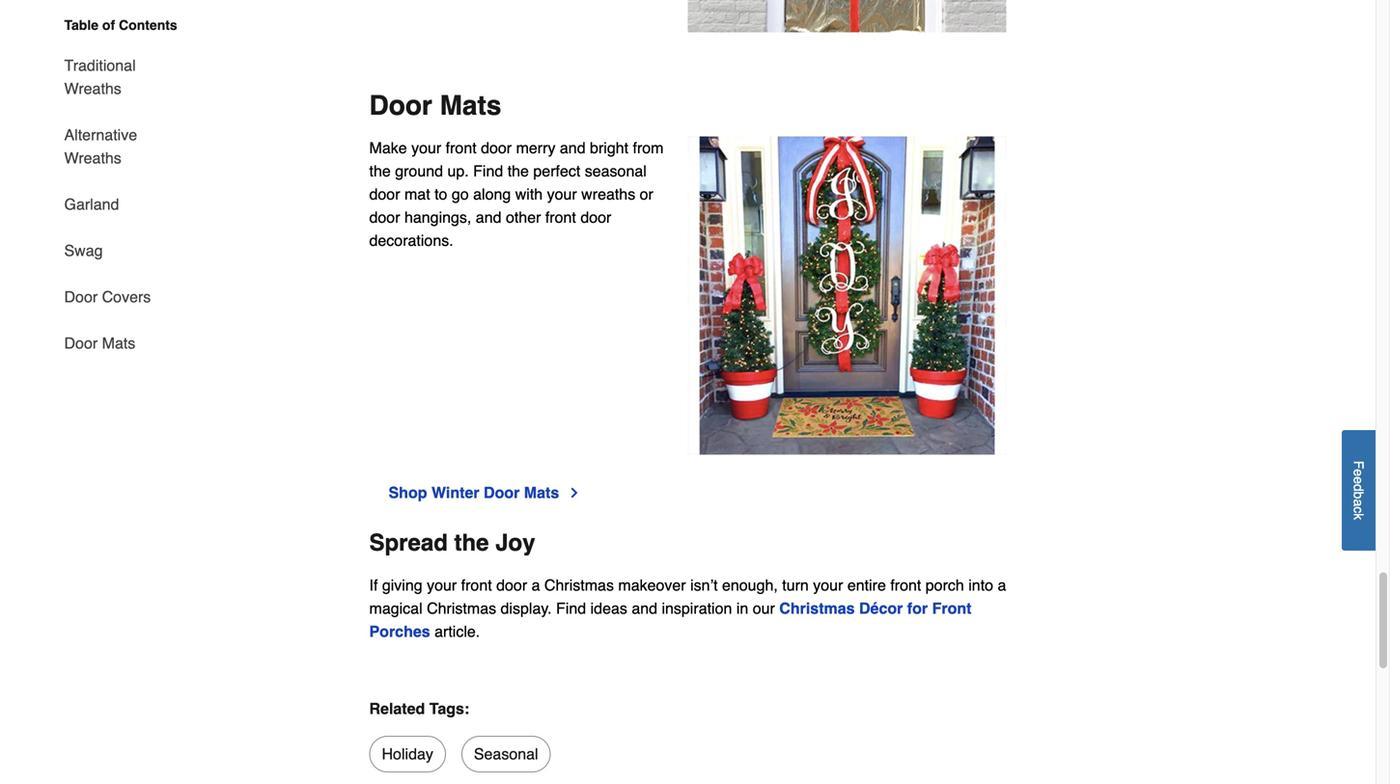 Task type: locate. For each thing, give the bounding box(es) containing it.
door up decorations.
[[369, 208, 400, 226]]

ideas
[[591, 600, 627, 618]]

your
[[411, 139, 441, 157], [547, 185, 577, 203], [427, 577, 457, 595], [813, 577, 843, 595]]

0 horizontal spatial door mats
[[64, 335, 135, 352]]

if
[[369, 577, 378, 595]]

1 vertical spatial door mats
[[64, 335, 135, 352]]

door mats
[[369, 90, 501, 121], [64, 335, 135, 352]]

1 e from the top
[[1351, 469, 1367, 477]]

alternative wreaths link
[[64, 112, 194, 182]]

or
[[640, 185, 654, 203]]

door up display.
[[496, 577, 527, 595]]

christmas down turn
[[779, 600, 855, 618]]

2 horizontal spatial a
[[1351, 499, 1367, 507]]

with
[[515, 185, 543, 203]]

0 horizontal spatial and
[[476, 208, 502, 226]]

door
[[369, 90, 432, 121], [64, 288, 98, 306], [64, 335, 98, 352], [484, 484, 520, 502]]

christmas
[[544, 577, 614, 595], [427, 600, 496, 618], [779, 600, 855, 618]]

2 e from the top
[[1351, 477, 1367, 484]]

1 vertical spatial wreaths
[[64, 149, 121, 167]]

1 wreaths from the top
[[64, 80, 121, 98]]

your down perfect
[[547, 185, 577, 203]]

wreaths
[[64, 80, 121, 98], [64, 149, 121, 167]]

door mats up make
[[369, 90, 501, 121]]

0 vertical spatial door mats
[[369, 90, 501, 121]]

holiday
[[382, 746, 433, 764]]

1 vertical spatial mats
[[102, 335, 135, 352]]

2 vertical spatial and
[[632, 600, 657, 618]]

and inside if giving your front door a christmas makeover isn't enough, turn your entire front porch into a magical christmas display. find ideas and inspiration in our
[[632, 600, 657, 618]]

and
[[560, 139, 586, 157], [476, 208, 502, 226], [632, 600, 657, 618]]

a for b
[[1351, 499, 1367, 507]]

1 horizontal spatial and
[[560, 139, 586, 157]]

into
[[969, 577, 994, 595]]

wreaths for traditional wreaths
[[64, 80, 121, 98]]

1 horizontal spatial door mats
[[369, 90, 501, 121]]

front
[[932, 600, 972, 618]]

0 horizontal spatial mats
[[102, 335, 135, 352]]

door down door covers link
[[64, 335, 98, 352]]

inspiration
[[662, 600, 732, 618]]

2 horizontal spatial mats
[[524, 484, 559, 502]]

wreaths inside traditional wreaths
[[64, 80, 121, 98]]

other
[[506, 208, 541, 226]]

0 vertical spatial wreaths
[[64, 80, 121, 98]]

wreaths inside alternative wreaths
[[64, 149, 121, 167]]

1 horizontal spatial find
[[556, 600, 586, 618]]

and down along
[[476, 208, 502, 226]]

door right 'winter'
[[484, 484, 520, 502]]

find up along
[[473, 162, 503, 180]]

2 wreaths from the top
[[64, 149, 121, 167]]

table
[[64, 17, 99, 33]]

enough,
[[722, 577, 778, 595]]

find
[[473, 162, 503, 180], [556, 600, 586, 618]]

contents
[[119, 17, 177, 33]]

1 horizontal spatial mats
[[440, 90, 501, 121]]

front right other on the top left
[[545, 208, 576, 226]]

spread the joy
[[369, 530, 535, 557]]

swag
[[64, 242, 103, 260]]

door left merry at top left
[[481, 139, 512, 157]]

mats down the covers
[[102, 335, 135, 352]]

seasonal link
[[461, 737, 551, 773]]

door inside if giving your front door a christmas makeover isn't enough, turn your entire front porch into a magical christmas display. find ideas and inspiration in our
[[496, 577, 527, 595]]

mats up up.
[[440, 90, 501, 121]]

door
[[481, 139, 512, 157], [369, 185, 400, 203], [369, 208, 400, 226], [581, 208, 611, 226], [496, 577, 527, 595]]

mats left chevron right 'icon'
[[524, 484, 559, 502]]

christmas up ideas
[[544, 577, 614, 595]]

0 horizontal spatial the
[[369, 162, 391, 180]]

and up perfect
[[560, 139, 586, 157]]

find left ideas
[[556, 600, 586, 618]]

perfect
[[533, 162, 581, 180]]

the
[[369, 162, 391, 180], [508, 162, 529, 180], [454, 530, 489, 557]]

f e e d b a c k button
[[1342, 430, 1376, 551]]

bright
[[590, 139, 629, 157]]

2 horizontal spatial and
[[632, 600, 657, 618]]

traditional wreaths link
[[64, 42, 194, 112]]

a up display.
[[532, 577, 540, 595]]

garland
[[64, 196, 119, 213]]

the down make
[[369, 162, 391, 180]]

alternative wreaths
[[64, 126, 137, 167]]

a up k
[[1351, 499, 1367, 507]]

go
[[452, 185, 469, 203]]

1 horizontal spatial the
[[454, 530, 489, 557]]

and down makeover
[[632, 600, 657, 618]]

joy
[[495, 530, 535, 557]]

hangings,
[[405, 208, 471, 226]]

e up b
[[1351, 477, 1367, 484]]

b
[[1351, 492, 1367, 499]]

mat
[[405, 185, 430, 203]]

door mats down door covers link
[[64, 335, 135, 352]]

e
[[1351, 469, 1367, 477], [1351, 477, 1367, 484]]

a
[[1351, 499, 1367, 507], [532, 577, 540, 595], [998, 577, 1006, 595]]

a front door decorated to look like a gift with gold wrapping paper and a red ribbon, and a wreath. image
[[688, 0, 1007, 32]]

display.
[[501, 600, 552, 618]]

1 vertical spatial find
[[556, 600, 586, 618]]

2 horizontal spatial christmas
[[779, 600, 855, 618]]

table of contents element
[[49, 15, 194, 355]]

c
[[1351, 507, 1367, 514]]

for
[[907, 600, 928, 618]]

related tags:
[[369, 701, 469, 718]]

door down wreaths
[[581, 208, 611, 226]]

k
[[1351, 514, 1367, 520]]

shop winter door mats
[[389, 484, 559, 502]]

entire
[[848, 577, 886, 595]]

our
[[753, 600, 775, 618]]

wreaths down traditional
[[64, 80, 121, 98]]

front
[[446, 139, 477, 157], [545, 208, 576, 226], [461, 577, 492, 595], [890, 577, 921, 595]]

makeover
[[618, 577, 686, 595]]

0 vertical spatial and
[[560, 139, 586, 157]]

magical
[[369, 600, 423, 618]]

1 vertical spatial and
[[476, 208, 502, 226]]

a inside button
[[1351, 499, 1367, 507]]

the up "with"
[[508, 162, 529, 180]]

0 horizontal spatial christmas
[[427, 600, 496, 618]]

porches
[[369, 623, 430, 641]]

isn't
[[690, 577, 718, 595]]

0 vertical spatial find
[[473, 162, 503, 180]]

door covers
[[64, 288, 151, 306]]

mats
[[440, 90, 501, 121], [102, 335, 135, 352], [524, 484, 559, 502]]

the left joy
[[454, 530, 489, 557]]

giving
[[382, 577, 423, 595]]

your right giving
[[427, 577, 457, 595]]

f
[[1351, 461, 1367, 469]]

holiday link
[[369, 737, 446, 773]]

make your front door merry and bright from the ground up. find the perfect seasonal door mat to go along with your wreaths or door hangings, and other front door decorations.
[[369, 139, 664, 249]]

0 horizontal spatial find
[[473, 162, 503, 180]]

door left mat
[[369, 185, 400, 203]]

a right into at bottom right
[[998, 577, 1006, 595]]

decorations.
[[369, 231, 453, 249]]

spread
[[369, 530, 448, 557]]

christmas up article.
[[427, 600, 496, 618]]

e up the d at the bottom right of the page
[[1351, 469, 1367, 477]]

wreaths down "alternative"
[[64, 149, 121, 167]]

0 horizontal spatial a
[[532, 577, 540, 595]]

a for door
[[532, 577, 540, 595]]



Task type: vqa. For each thing, say whether or not it's contained in the screenshot.
the right THE AND
yes



Task type: describe. For each thing, give the bounding box(es) containing it.
along
[[473, 185, 511, 203]]

tags:
[[429, 701, 469, 718]]

christmas inside christmas décor for front porches
[[779, 600, 855, 618]]

traditional
[[64, 56, 136, 74]]

wreaths
[[581, 185, 635, 203]]

shop
[[389, 484, 427, 502]]

alternative
[[64, 126, 137, 144]]

article.
[[430, 623, 480, 641]]

to
[[435, 185, 447, 203]]

christmas décor for front porches link
[[369, 600, 972, 641]]

winter
[[432, 484, 479, 502]]

d
[[1351, 484, 1367, 492]]

door mats link
[[64, 321, 135, 355]]

door up door mats 'link'
[[64, 288, 98, 306]]

traditional wreaths
[[64, 56, 136, 98]]

make
[[369, 139, 407, 157]]

swag link
[[64, 228, 103, 274]]

if giving your front door a christmas makeover isn't enough, turn your entire front porch into a magical christmas display. find ideas and inspiration in our
[[369, 577, 1006, 618]]

2 horizontal spatial the
[[508, 162, 529, 180]]

a holiday door mat with red flowers and the words merry and bright in front of a decorated door. image
[[688, 136, 1007, 455]]

front up up.
[[446, 139, 477, 157]]

décor
[[859, 600, 903, 618]]

wreaths for alternative wreaths
[[64, 149, 121, 167]]

turn
[[782, 577, 809, 595]]

garland link
[[64, 182, 119, 228]]

door covers link
[[64, 274, 151, 321]]

of
[[102, 17, 115, 33]]

shop winter door mats link
[[389, 482, 582, 505]]

front down spread the joy
[[461, 577, 492, 595]]

door mats inside the table of contents element
[[64, 335, 135, 352]]

porch
[[926, 577, 964, 595]]

1 horizontal spatial christmas
[[544, 577, 614, 595]]

chevron right image
[[567, 486, 582, 501]]

seasonal
[[474, 746, 538, 764]]

table of contents
[[64, 17, 177, 33]]

christmas décor for front porches
[[369, 600, 972, 641]]

covers
[[102, 288, 151, 306]]

f e e d b a c k
[[1351, 461, 1367, 520]]

2 vertical spatial mats
[[524, 484, 559, 502]]

up.
[[447, 162, 469, 180]]

front up the for at the right of the page
[[890, 577, 921, 595]]

door up make
[[369, 90, 432, 121]]

related
[[369, 701, 425, 718]]

ground
[[395, 162, 443, 180]]

find inside make your front door merry and bright from the ground up. find the perfect seasonal door mat to go along with your wreaths or door hangings, and other front door decorations.
[[473, 162, 503, 180]]

your right turn
[[813, 577, 843, 595]]

seasonal
[[585, 162, 647, 180]]

find inside if giving your front door a christmas makeover isn't enough, turn your entire front porch into a magical christmas display. find ideas and inspiration in our
[[556, 600, 586, 618]]

0 vertical spatial mats
[[440, 90, 501, 121]]

1 horizontal spatial a
[[998, 577, 1006, 595]]

merry
[[516, 139, 556, 157]]

mats inside 'link'
[[102, 335, 135, 352]]

your up ground
[[411, 139, 441, 157]]

door inside 'link'
[[64, 335, 98, 352]]

in
[[736, 600, 749, 618]]

from
[[633, 139, 664, 157]]



